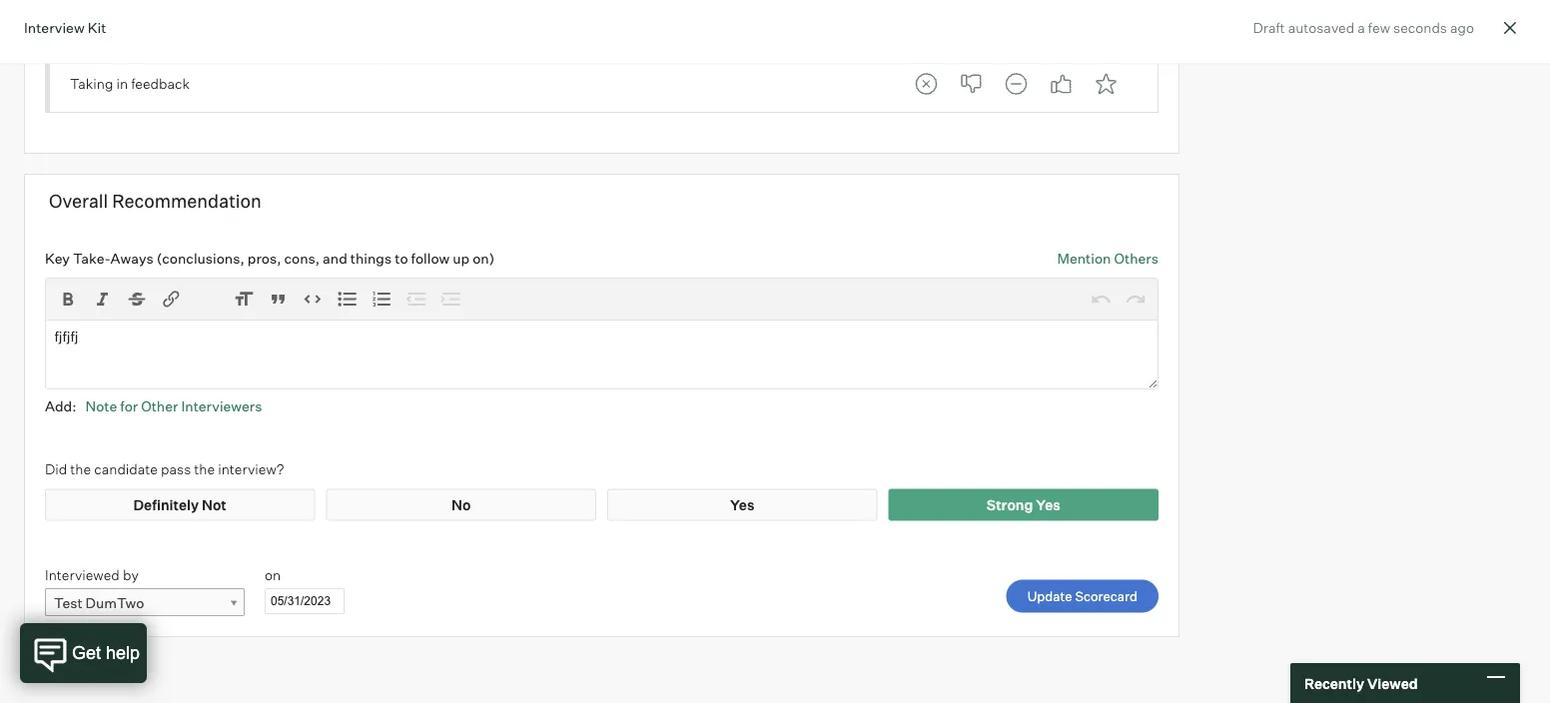 Task type: vqa. For each thing, say whether or not it's contained in the screenshot.
Viewed
yes



Task type: locate. For each thing, give the bounding box(es) containing it.
in
[[116, 75, 128, 93]]

the right 'pass' at the left of the page
[[194, 461, 215, 478]]

yes
[[730, 496, 754, 514], [1036, 496, 1060, 514]]

mention others
[[1057, 249, 1159, 267]]

update scorecard link
[[1007, 580, 1159, 613]]

definitely not button
[[906, 64, 946, 104]]

things
[[350, 249, 392, 267]]

2 yes from the left
[[1036, 496, 1060, 514]]

interview
[[24, 18, 84, 36]]

take-
[[73, 249, 110, 267]]

interview?
[[218, 461, 284, 478]]

others
[[1114, 249, 1159, 267]]

None text field
[[265, 588, 345, 614]]

strong
[[987, 496, 1033, 514]]

(conclusions,
[[157, 249, 244, 267]]

up
[[453, 249, 470, 267]]

candidate
[[94, 461, 158, 478]]

close image
[[1498, 16, 1522, 40]]

interviewers
[[181, 397, 262, 415]]

fjfjfj
[[54, 327, 78, 344]]

2 the from the left
[[194, 461, 215, 478]]

key take-aways (conclusions, pros, cons, and things to follow up on)
[[45, 249, 495, 267]]

did the candidate pass the interview?
[[45, 461, 284, 478]]

1 horizontal spatial yes
[[1036, 496, 1060, 514]]

scorecard
[[1075, 588, 1138, 604]]

tab list
[[906, 64, 1126, 104]]

for
[[120, 397, 138, 415]]

mixed button
[[996, 64, 1036, 104]]

ago
[[1450, 19, 1474, 36]]

on
[[265, 566, 281, 583]]

definitely
[[133, 496, 199, 514]]

to
[[395, 249, 408, 267]]

seconds
[[1393, 19, 1447, 36]]

interview kit
[[24, 18, 106, 36]]

a
[[1358, 19, 1365, 36]]

strong yes image
[[1086, 64, 1126, 104]]

follow
[[411, 249, 450, 267]]

and
[[323, 249, 347, 267]]

other
[[141, 397, 178, 415]]

interviewed by
[[45, 566, 139, 583]]

recently
[[1304, 674, 1364, 692]]

0 horizontal spatial the
[[70, 461, 91, 478]]

kit
[[88, 18, 106, 36]]

the right did
[[70, 461, 91, 478]]

pros,
[[247, 249, 281, 267]]

definitely not image
[[906, 64, 946, 104]]

0 horizontal spatial yes
[[730, 496, 754, 514]]

no image
[[951, 64, 991, 104]]

1 the from the left
[[70, 461, 91, 478]]

pass
[[161, 461, 191, 478]]

test
[[54, 594, 82, 612]]

test dumtwo link
[[45, 588, 245, 617]]

feedback
[[131, 75, 190, 93]]

1 horizontal spatial the
[[194, 461, 215, 478]]

by
[[123, 566, 139, 583]]

overall recommendation
[[49, 189, 261, 212]]

the
[[70, 461, 91, 478], [194, 461, 215, 478]]



Task type: describe. For each thing, give the bounding box(es) containing it.
yes image
[[1041, 64, 1081, 104]]

mixed image
[[996, 64, 1036, 104]]

add:
[[45, 397, 76, 415]]

recently viewed
[[1304, 674, 1418, 692]]

viewed
[[1367, 674, 1418, 692]]

dumtwo
[[86, 594, 144, 612]]

update
[[1027, 588, 1072, 604]]

definitely not
[[133, 496, 227, 514]]

recommendation
[[112, 189, 261, 212]]

mention
[[1057, 249, 1111, 267]]

overall
[[49, 189, 108, 212]]

key
[[45, 249, 70, 267]]

aways
[[110, 249, 154, 267]]

update scorecard
[[1027, 588, 1138, 604]]

on)
[[473, 249, 495, 267]]

draft
[[1253, 19, 1285, 36]]

takes
[[70, 18, 108, 36]]

note
[[85, 397, 117, 415]]

fjfjfj text field
[[45, 319, 1159, 389]]

draft autosaved a few seconds ago
[[1253, 19, 1474, 36]]

autosaved
[[1288, 19, 1355, 36]]

1 yes from the left
[[730, 496, 754, 514]]

taking
[[70, 75, 113, 93]]

not
[[202, 496, 227, 514]]

no
[[451, 496, 471, 514]]

yes button
[[1041, 64, 1081, 104]]

takes initiative
[[70, 18, 165, 36]]

note for other interviewers link
[[85, 397, 262, 415]]

cons,
[[284, 249, 320, 267]]

add: note for other interviewers
[[45, 397, 262, 415]]

taking in feedback
[[70, 75, 190, 93]]

did
[[45, 461, 67, 478]]

initiative
[[111, 18, 165, 36]]

test dumtwo
[[54, 594, 144, 612]]

mention others link
[[1057, 248, 1159, 268]]

interviewed
[[45, 566, 120, 583]]

few
[[1368, 19, 1390, 36]]

strong yes
[[987, 496, 1060, 514]]

strong yes button
[[1086, 64, 1126, 104]]

no button
[[951, 64, 991, 104]]



